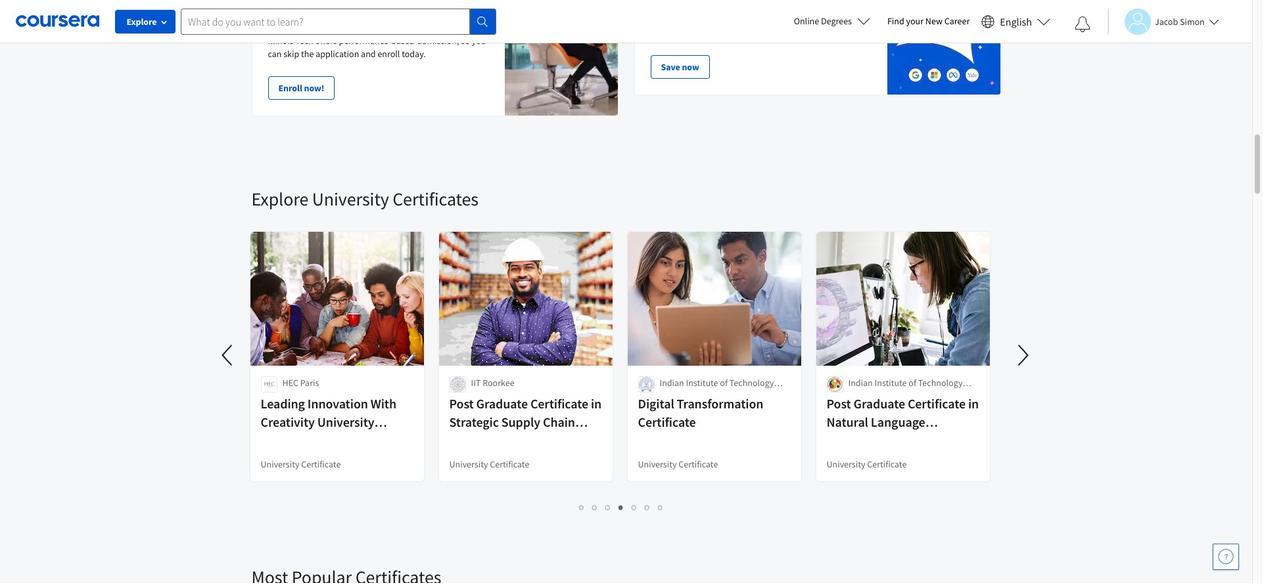 Task type: describe. For each thing, give the bounding box(es) containing it.
online degrees button
[[784, 7, 881, 36]]

degrees
[[821, 15, 852, 27]]

leading
[[261, 396, 305, 412]]

digital
[[638, 396, 674, 412]]

tech
[[295, 35, 313, 47]]

6
[[645, 502, 650, 514]]

graduate for supply
[[476, 396, 528, 412]]

english
[[1000, 15, 1032, 28]]

6 button
[[641, 500, 654, 516]]

paris
[[300, 377, 319, 389]]

certificate down leading innovation with creativity university certificate
[[301, 459, 341, 471]]

coursera
[[774, 14, 809, 26]]

indian for transformation
[[660, 377, 684, 389]]

certificate inside "post graduate certificate in natural language processing"
[[908, 396, 966, 412]]

supply
[[502, 414, 541, 431]]

4 button
[[615, 500, 628, 516]]

save now
[[661, 61, 699, 73]]

guwahati
[[849, 391, 885, 402]]

university certificate for leading innovation with creativity university certificate
[[261, 459, 341, 471]]

indian institute of technology bombay image
[[638, 377, 655, 393]]

iit roorkee
[[471, 377, 515, 389]]

now!
[[304, 82, 324, 94]]

get
[[754, 14, 766, 26]]

certificate down management
[[490, 459, 530, 471]]

first
[[777, 27, 792, 39]]

certificate inside digital transformation certificate
[[638, 414, 696, 431]]

What do you want to learn? text field
[[181, 8, 470, 35]]

processing
[[827, 433, 887, 449]]

english button
[[977, 0, 1056, 43]]

and
[[361, 48, 376, 60]]

1 for from the left
[[700, 27, 711, 39]]

illinois
[[268, 35, 293, 47]]

university for post graduate certificate in natural language processing
[[827, 459, 866, 471]]

certificate down processing
[[867, 459, 907, 471]]

online
[[794, 15, 819, 27]]

4
[[619, 502, 624, 514]]

university certificate for digital transformation certificate
[[638, 459, 718, 471]]

find
[[888, 15, 905, 27]]

2 a from the left
[[768, 14, 773, 26]]

1
[[579, 502, 585, 514]]

certificates
[[393, 187, 479, 211]]

$200
[[713, 27, 731, 39]]

you inside illinois tech offers performance-based-admission, so you can skip the application and enroll today.
[[472, 35, 486, 47]]

can inside illinois tech offers performance-based-admission, so you can skip the application and enroll today.
[[268, 48, 282, 60]]

post for post graduate certificate in natural language processing
[[827, 396, 851, 412]]

1 a from the left
[[665, 14, 670, 26]]

chain
[[543, 414, 575, 431]]

time,
[[701, 14, 720, 26]]

online degrees
[[794, 15, 852, 27]]

technology for transformation
[[730, 377, 774, 389]]

jacob
[[1155, 15, 1178, 27]]

find your new career
[[888, 15, 970, 27]]

subscription
[[651, 27, 698, 39]]

language
[[871, 414, 926, 431]]

iit
[[471, 377, 481, 389]]

coursera image
[[16, 11, 99, 32]]

jacob simon
[[1155, 15, 1205, 27]]

post graduate certificate in strategic supply chain management with ai
[[449, 396, 602, 449]]

university for post graduate certificate in strategic supply chain management with ai
[[449, 459, 488, 471]]

off
[[733, 27, 743, 39]]

simon
[[1180, 15, 1205, 27]]

enroll now! link
[[268, 76, 335, 100]]

indian institute of technology guwahati
[[849, 377, 963, 402]]

2 for from the left
[[745, 27, 756, 39]]

the
[[301, 48, 314, 60]]

leading innovation with creativity university certificate
[[261, 396, 397, 449]]

next slide image
[[1008, 340, 1039, 372]]

explore button
[[115, 10, 176, 34]]

1 horizontal spatial your
[[906, 15, 924, 27]]

roorkee
[[483, 377, 515, 389]]

previous slide image
[[212, 340, 244, 372]]

university for digital transformation certificate
[[638, 459, 677, 471]]

of for graduate
[[909, 377, 917, 389]]

3 button
[[602, 500, 615, 516]]

explore university certificates
[[252, 187, 479, 211]]

your inside for a limited time, you can get a coursera plus annual subscription for $200 off for your first year!
[[758, 27, 775, 39]]

career
[[945, 15, 970, 27]]

7 button
[[654, 500, 667, 516]]

ai
[[553, 433, 564, 449]]

based-
[[391, 35, 417, 47]]

show notifications image
[[1075, 16, 1091, 32]]



Task type: locate. For each thing, give the bounding box(es) containing it.
of up "post graduate certificate in natural language processing"
[[909, 377, 917, 389]]

explore university certificates carousel element
[[212, 148, 1039, 527]]

natural
[[827, 414, 869, 431]]

graduate up language
[[854, 396, 905, 412]]

offers
[[315, 35, 337, 47]]

post down indian institute of technology guwahati icon
[[827, 396, 851, 412]]

of up transformation
[[720, 377, 728, 389]]

of inside "indian institute of technology guwahati"
[[909, 377, 917, 389]]

for a limited time, you can get a coursera plus annual subscription for $200 off for your first year!
[[651, 14, 856, 39]]

post for post graduate certificate in strategic supply chain management with ai
[[449, 396, 474, 412]]

you up the $200
[[722, 14, 737, 26]]

2
[[592, 502, 598, 514]]

1 graduate from the left
[[476, 396, 528, 412]]

new
[[926, 15, 943, 27]]

with
[[371, 396, 397, 412]]

explore for explore
[[127, 16, 157, 28]]

today.
[[402, 48, 426, 60]]

of for transformation
[[720, 377, 728, 389]]

2 institute from the left
[[875, 377, 907, 389]]

hec paris image
[[261, 377, 277, 393]]

7
[[658, 502, 663, 514]]

a right 'get' at the right
[[768, 14, 773, 26]]

1 technology from the left
[[730, 377, 774, 389]]

hec
[[282, 377, 299, 389]]

1 vertical spatial you
[[472, 35, 486, 47]]

certificate inside post graduate certificate in strategic supply chain management with ai
[[531, 396, 589, 412]]

list inside explore university certificates carousel "element"
[[252, 500, 991, 516]]

0 vertical spatial explore
[[127, 16, 157, 28]]

graduate inside "post graduate certificate in natural language processing"
[[854, 396, 905, 412]]

institute inside "indian institute of technology guwahati"
[[875, 377, 907, 389]]

graduate for language
[[854, 396, 905, 412]]

1 horizontal spatial institute
[[875, 377, 907, 389]]

technology up "post graduate certificate in natural language processing"
[[918, 377, 963, 389]]

0 horizontal spatial in
[[591, 396, 602, 412]]

certificate inside leading innovation with creativity university certificate
[[261, 433, 319, 449]]

bombay
[[660, 391, 692, 402]]

institute
[[686, 377, 718, 389], [875, 377, 907, 389]]

1 horizontal spatial explore
[[252, 187, 309, 211]]

indian up guwahati
[[849, 377, 873, 389]]

1 button
[[575, 500, 589, 516]]

institute for graduate
[[875, 377, 907, 389]]

can
[[738, 14, 752, 26], [268, 48, 282, 60]]

1 institute from the left
[[686, 377, 718, 389]]

illinois tech offers performance-based-admission, so you can skip the application and enroll today.
[[268, 35, 486, 60]]

jacob simon button
[[1108, 8, 1220, 35]]

2 post from the left
[[827, 396, 851, 412]]

1 horizontal spatial can
[[738, 14, 752, 26]]

0 horizontal spatial of
[[720, 377, 728, 389]]

annual
[[829, 14, 856, 26]]

of inside indian institute of technology bombay
[[720, 377, 728, 389]]

technology inside "indian institute of technology guwahati"
[[918, 377, 963, 389]]

skip
[[284, 48, 299, 60]]

so
[[461, 35, 470, 47]]

0 horizontal spatial for
[[700, 27, 711, 39]]

management
[[449, 433, 523, 449]]

in inside post graduate certificate in strategic supply chain management with ai
[[591, 396, 602, 412]]

0 horizontal spatial a
[[665, 14, 670, 26]]

explore for explore university certificates
[[252, 187, 309, 211]]

2 of from the left
[[909, 377, 917, 389]]

3 university certificate from the left
[[638, 459, 718, 471]]

university
[[312, 187, 389, 211], [317, 414, 375, 431], [261, 459, 299, 471], [449, 459, 488, 471], [638, 459, 677, 471], [827, 459, 866, 471]]

in inside "post graduate certificate in natural language processing"
[[969, 396, 979, 412]]

list containing 1
[[252, 500, 991, 516]]

0 horizontal spatial your
[[758, 27, 775, 39]]

a
[[665, 14, 670, 26], [768, 14, 773, 26]]

indian up bombay
[[660, 377, 684, 389]]

iit roorkee image
[[449, 377, 466, 393]]

transformation
[[677, 396, 764, 412]]

0 horizontal spatial you
[[472, 35, 486, 47]]

enroll
[[378, 48, 400, 60]]

indian institute of technology guwahati image
[[827, 377, 843, 393]]

digital transformation certificate
[[638, 396, 764, 431]]

you right so
[[472, 35, 486, 47]]

now
[[682, 61, 699, 73]]

1 post from the left
[[449, 396, 474, 412]]

application
[[316, 48, 359, 60]]

indian inside indian institute of technology bombay
[[660, 377, 684, 389]]

0 vertical spatial can
[[738, 14, 752, 26]]

1 horizontal spatial a
[[768, 14, 773, 26]]

certificate down the "digital"
[[638, 414, 696, 431]]

your
[[906, 15, 924, 27], [758, 27, 775, 39]]

graduate inside post graduate certificate in strategic supply chain management with ai
[[476, 396, 528, 412]]

graduate down the roorkee
[[476, 396, 528, 412]]

1 in from the left
[[591, 396, 602, 412]]

5 button
[[628, 500, 641, 516]]

university certificate down management
[[449, 459, 530, 471]]

university for leading innovation with creativity university certificate
[[261, 459, 299, 471]]

your right find
[[906, 15, 924, 27]]

university certificate down creativity
[[261, 459, 341, 471]]

for down time,
[[700, 27, 711, 39]]

1 horizontal spatial graduate
[[854, 396, 905, 412]]

explore inside dropdown button
[[127, 16, 157, 28]]

explore
[[127, 16, 157, 28], [252, 187, 309, 211]]

find your new career link
[[881, 13, 977, 30]]

2 graduate from the left
[[854, 396, 905, 412]]

1 horizontal spatial of
[[909, 377, 917, 389]]

performance-
[[339, 35, 391, 47]]

technology inside indian institute of technology bombay
[[730, 377, 774, 389]]

list
[[252, 500, 991, 516]]

1 of from the left
[[720, 377, 728, 389]]

1 horizontal spatial post
[[827, 396, 851, 412]]

institute up guwahati
[[875, 377, 907, 389]]

graduate
[[476, 396, 528, 412], [854, 396, 905, 412]]

enroll now!
[[278, 82, 324, 94]]

indian for graduate
[[849, 377, 873, 389]]

1 horizontal spatial technology
[[918, 377, 963, 389]]

0 horizontal spatial graduate
[[476, 396, 528, 412]]

0 horizontal spatial explore
[[127, 16, 157, 28]]

of
[[720, 377, 728, 389], [909, 377, 917, 389]]

2 in from the left
[[969, 396, 979, 412]]

university certificate for post graduate certificate in strategic supply chain management with ai
[[449, 459, 530, 471]]

post inside "post graduate certificate in natural language processing"
[[827, 396, 851, 412]]

university certificate down processing
[[827, 459, 907, 471]]

1 vertical spatial explore
[[252, 187, 309, 211]]

1 university certificate from the left
[[261, 459, 341, 471]]

can inside for a limited time, you can get a coursera plus annual subscription for $200 off for your first year!
[[738, 14, 752, 26]]

1 horizontal spatial you
[[722, 14, 737, 26]]

for
[[700, 27, 711, 39], [745, 27, 756, 39]]

with
[[525, 433, 550, 449]]

a right for
[[665, 14, 670, 26]]

certificate
[[531, 396, 589, 412], [908, 396, 966, 412], [638, 414, 696, 431], [261, 433, 319, 449], [301, 459, 341, 471], [490, 459, 530, 471], [679, 459, 718, 471], [867, 459, 907, 471]]

limited
[[672, 14, 699, 26]]

0 horizontal spatial technology
[[730, 377, 774, 389]]

2 technology from the left
[[918, 377, 963, 389]]

indian institute of technology bombay
[[660, 377, 774, 402]]

university certificate up "7"
[[638, 459, 718, 471]]

1 horizontal spatial in
[[969, 396, 979, 412]]

help center image
[[1218, 550, 1234, 566]]

technology for graduate
[[918, 377, 963, 389]]

2 university certificate from the left
[[449, 459, 530, 471]]

for
[[651, 14, 663, 26]]

indian inside "indian institute of technology guwahati"
[[849, 377, 873, 389]]

in for post graduate certificate in natural language processing
[[969, 396, 979, 412]]

certificate down digital transformation certificate
[[679, 459, 718, 471]]

0 horizontal spatial can
[[268, 48, 282, 60]]

post
[[449, 396, 474, 412], [827, 396, 851, 412]]

plus
[[811, 14, 827, 26]]

3
[[606, 502, 611, 514]]

you inside for a limited time, you can get a coursera plus annual subscription for $200 off for your first year!
[[722, 14, 737, 26]]

save now link
[[651, 55, 710, 79]]

0 vertical spatial you
[[722, 14, 737, 26]]

university certificate for post graduate certificate in natural language processing
[[827, 459, 907, 471]]

None search field
[[181, 8, 496, 35]]

strategic
[[449, 414, 499, 431]]

certificate down creativity
[[261, 433, 319, 449]]

institute inside indian institute of technology bombay
[[686, 377, 718, 389]]

1 vertical spatial can
[[268, 48, 282, 60]]

save
[[661, 61, 680, 73]]

2 indian from the left
[[849, 377, 873, 389]]

2 button
[[589, 500, 602, 516]]

1 indian from the left
[[660, 377, 684, 389]]

year!
[[794, 27, 813, 39]]

post graduate certificate in natural language processing
[[827, 396, 979, 449]]

hec paris
[[282, 377, 319, 389]]

institute for transformation
[[686, 377, 718, 389]]

admission,
[[417, 35, 459, 47]]

in for post graduate certificate in strategic supply chain management with ai
[[591, 396, 602, 412]]

1 horizontal spatial for
[[745, 27, 756, 39]]

innovation
[[308, 396, 368, 412]]

0 horizontal spatial indian
[[660, 377, 684, 389]]

5
[[632, 502, 637, 514]]

can down illinois
[[268, 48, 282, 60]]

university inside leading innovation with creativity university certificate
[[317, 414, 375, 431]]

enroll
[[278, 82, 302, 94]]

can left 'get' at the right
[[738, 14, 752, 26]]

technology
[[730, 377, 774, 389], [918, 377, 963, 389]]

technology up transformation
[[730, 377, 774, 389]]

creativity
[[261, 414, 315, 431]]

post inside post graduate certificate in strategic supply chain management with ai
[[449, 396, 474, 412]]

certificate up chain
[[531, 396, 589, 412]]

0 horizontal spatial institute
[[686, 377, 718, 389]]

certificate up language
[[908, 396, 966, 412]]

4 university certificate from the left
[[827, 459, 907, 471]]

institute up transformation
[[686, 377, 718, 389]]

1 horizontal spatial indian
[[849, 377, 873, 389]]

for right off
[[745, 27, 756, 39]]

indian
[[660, 377, 684, 389], [849, 377, 873, 389]]

0 horizontal spatial post
[[449, 396, 474, 412]]

explore inside "element"
[[252, 187, 309, 211]]

post down iit roorkee image
[[449, 396, 474, 412]]

your down 'get' at the right
[[758, 27, 775, 39]]

you
[[722, 14, 737, 26], [472, 35, 486, 47]]



Task type: vqa. For each thing, say whether or not it's contained in the screenshot.
/ to the middle
no



